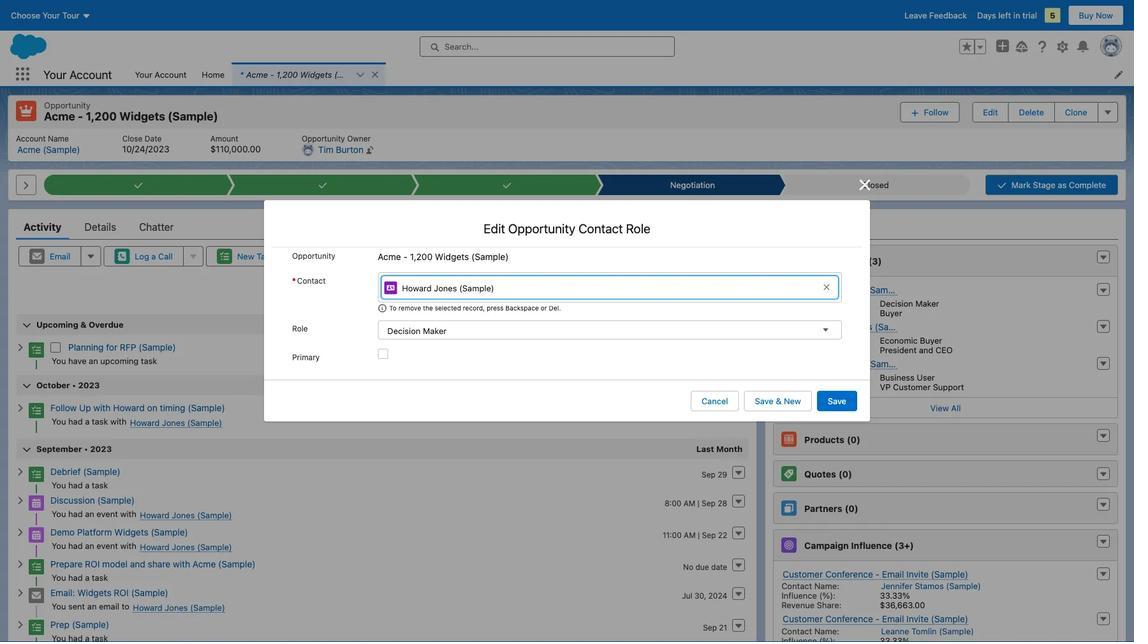 Task type: vqa. For each thing, say whether or not it's contained in the screenshot.
the Month corresponding to Last Month
yes



Task type: describe. For each thing, give the bounding box(es) containing it.
1 you from the top
[[52, 356, 66, 366]]

jul
[[682, 591, 693, 600]]

0 vertical spatial text default image
[[371, 70, 380, 79]]

with for 11:00 am | sep 22
[[120, 541, 136, 550]]

save & new button
[[744, 391, 812, 411]]

sep left the 22
[[702, 531, 716, 540]]

details
[[85, 221, 116, 233]]

planning
[[68, 342, 104, 353]]

last
[[697, 444, 714, 454]]

email for jennifer stamos (sample)
[[882, 569, 904, 580]]

left
[[999, 11, 1011, 20]]

leave
[[905, 11, 927, 20]]

contact down the revenue
[[782, 626, 812, 636]]

conference for jennifer
[[825, 569, 873, 580]]

save & new
[[755, 396, 801, 406]]

decision inside popup button
[[387, 326, 421, 336]]

burton
[[336, 144, 364, 155]]

new task button
[[206, 246, 285, 267]]

all right time
[[633, 273, 642, 283]]

your inside 'link'
[[135, 70, 152, 79]]

your account inside 'link'
[[135, 70, 186, 79]]

you had an event with howard jones (sample) for (sample)
[[52, 509, 232, 520]]

task inside you had a task with howard jones (sample)
[[92, 417, 108, 426]]

selected
[[435, 305, 461, 312]]

0 vertical spatial view all link
[[717, 291, 749, 311]]

jones for 11:00 am | sep 22
[[172, 542, 195, 552]]

edit opportunity contact role
[[484, 221, 650, 236]]

0 horizontal spatial view
[[718, 296, 736, 306]]

quotes (0)
[[804, 469, 852, 479]]

2 horizontal spatial new
[[784, 396, 801, 406]]

2024
[[708, 591, 727, 600]]

new event
[[339, 252, 380, 261]]

customer inside contact roles element
[[893, 382, 931, 392]]

• down types
[[711, 296, 715, 306]]

howard jones (sample) link for 11:00 am | sep 22
[[140, 542, 232, 552]]

task image for follow
[[29, 403, 44, 419]]

howard inside 'link'
[[806, 284, 837, 295]]

task
[[257, 252, 274, 261]]

0 horizontal spatial your
[[43, 67, 67, 81]]

2 horizontal spatial 1,200
[[410, 251, 433, 262]]

jones for oct 18
[[162, 418, 185, 427]]

economic
[[880, 336, 918, 345]]

jennifer inside "campaign influence" element
[[881, 581, 913, 591]]

all left howard jones (sample) "image"
[[739, 296, 748, 306]]

campaign
[[804, 540, 849, 551]]

customer for leanne
[[783, 614, 823, 624]]

18
[[719, 406, 727, 415]]

contact down new event button at the top of the page
[[297, 276, 326, 285]]

| for discussion (sample)
[[698, 499, 700, 508]]

• right october
[[72, 381, 76, 390]]

an for widgets
[[87, 602, 97, 611]]

planning for rfp (sample) link
[[68, 342, 176, 353]]

prepare roi model and share with acme (sample) link
[[50, 559, 255, 570]]

opportunity image
[[16, 101, 36, 121]]

jones for jul 30, 2024
[[165, 603, 188, 612]]

this month
[[697, 381, 743, 390]]

october  •  2023
[[36, 381, 100, 390]]

howard up 'remove'
[[402, 283, 432, 293]]

conference for leanne
[[825, 614, 873, 624]]

text default image for "campaign influence" element
[[1099, 538, 1108, 547]]

a up the email: widgets roi (sample) link
[[85, 573, 90, 582]]

decision maker inside contact roles element
[[880, 299, 939, 308]]

* for *
[[292, 276, 296, 285]]

refresh button
[[628, 291, 659, 311]]

all left time
[[596, 273, 605, 283]]

acme right share
[[193, 559, 216, 570]]

chatter link
[[139, 214, 174, 240]]

task image for debrief
[[29, 467, 44, 482]]

email image
[[29, 588, 44, 604]]

stage
[[1033, 180, 1056, 190]]

0 horizontal spatial roi
[[85, 559, 100, 570]]

no
[[683, 563, 693, 572]]

search...
[[445, 42, 479, 51]]

del.
[[549, 305, 561, 312]]

jennifer stamos (sample) inside contact roles element
[[806, 321, 912, 332]]

2 tab list from the left
[[773, 214, 1118, 240]]

task up the email: widgets roi (sample) link
[[92, 573, 108, 582]]

sep left the 29
[[702, 470, 716, 479]]

cancel button
[[691, 391, 739, 411]]

days left in trial
[[977, 11, 1037, 20]]

press
[[487, 305, 504, 312]]

howard up you had a task with howard jones (sample) on the bottom of page
[[113, 403, 145, 414]]

demo platform widgets (sample) link
[[50, 527, 188, 538]]

jennifer stamos (sample) inside "campaign influence" element
[[881, 581, 981, 591]]

tomlin for top leanne tomlin (sample) link
[[838, 358, 865, 369]]

no due date
[[683, 563, 727, 572]]

you had an event with howard jones (sample) for platform
[[52, 541, 232, 552]]

opportunity acme - 1,200 widgets (sample)
[[44, 100, 218, 123]]

invite for tomlin
[[907, 614, 929, 624]]

to remove the selected record, press backspace or del.
[[389, 305, 561, 312]]

title:
[[782, 382, 801, 392]]

10/24/2023
[[122, 144, 169, 154]]

leanne tomlin (sample) for leanne tomlin (sample) link within "campaign influence" element
[[881, 626, 974, 636]]

howard jones (sample) link for 8:00 am | sep 28
[[140, 510, 232, 521]]

leanne for top leanne tomlin (sample) link
[[806, 358, 836, 369]]

opportunity owner
[[302, 134, 371, 143]]

6 you from the top
[[52, 573, 66, 582]]

save button
[[817, 391, 857, 411]]

5
[[1050, 11, 1055, 20]]

log a call button
[[104, 246, 184, 267]]

all left types
[[688, 273, 697, 283]]

33.33%
[[880, 591, 910, 601]]

howard up the demo platform widgets (sample) link
[[140, 510, 170, 520]]

log a call
[[135, 252, 173, 261]]

(%):
[[819, 591, 836, 601]]

jennifer stamos (sample) link inside "campaign influence" element
[[881, 581, 981, 591]]

event for (sample)
[[97, 509, 118, 519]]

11:00
[[663, 531, 682, 540]]

(0) for products (0)
[[847, 434, 861, 445]]

0 vertical spatial influence
[[851, 540, 892, 551]]

types
[[700, 273, 721, 283]]

event image for demo
[[29, 528, 44, 543]]

text default image for contact roles element at right
[[1099, 253, 1108, 262]]

howard jones (sample) link inside contact roles element
[[806, 284, 904, 296]]

(0) for quotes (0)
[[839, 469, 852, 479]]

days
[[977, 11, 996, 20]]

customer conference - email invite (sample) link for leanne tomlin (sample)
[[783, 614, 968, 625]]

1 vertical spatial influence
[[782, 591, 817, 601]]

products (0)
[[804, 434, 861, 445]]

30,
[[695, 591, 706, 600]]

& for overdue
[[80, 320, 87, 329]]

follow for follow up with howard on timing (sample)
[[50, 403, 77, 414]]

decision inside contact roles element
[[880, 299, 913, 308]]

partners
[[804, 503, 842, 514]]

acme right home
[[246, 70, 268, 79]]

account inside 'link'
[[155, 70, 186, 79]]

influence (%):
[[782, 591, 836, 601]]

edit for edit
[[983, 107, 998, 117]]

month for last month
[[716, 444, 743, 454]]

platform
[[77, 527, 112, 538]]

0 vertical spatial buyer
[[880, 308, 902, 318]]

record,
[[463, 305, 485, 312]]

3 you from the top
[[52, 480, 66, 490]]

leave feedback link
[[905, 11, 967, 20]]

contact up time
[[578, 221, 623, 236]]

jones for 8:00 am | sep 28
[[172, 510, 195, 520]]

had for 8:00 am | sep 28
[[68, 509, 83, 519]]

expand all button
[[667, 291, 709, 311]]

refresh
[[628, 296, 658, 306]]

1 horizontal spatial account
[[69, 67, 112, 81]]

decision maker button
[[378, 321, 842, 340]]

debrief (sample)
[[50, 467, 120, 477]]

leave feedback
[[905, 11, 967, 20]]

2 had from the top
[[68, 480, 83, 490]]

mark stage as complete button
[[986, 175, 1118, 195]]

the
[[423, 305, 433, 312]]

acme inside 'opportunity acme - 1,200 widgets (sample)'
[[44, 109, 75, 123]]

widgets inside 'opportunity acme - 1,200 widgets (sample)'
[[119, 109, 165, 123]]

user
[[917, 373, 935, 382]]

clone
[[1065, 107, 1087, 117]]

you had a task with howard jones (sample)
[[52, 417, 222, 427]]

products
[[804, 434, 844, 445]]

21
[[719, 623, 727, 632]]

upcoming & overdue button
[[17, 314, 748, 335]]

leanne tomlin (sample) for top leanne tomlin (sample) link
[[806, 358, 905, 369]]

an for platform
[[85, 541, 94, 550]]

quotes image
[[782, 466, 797, 482]]

1 task image from the top
[[29, 343, 44, 358]]

name
[[48, 134, 69, 143]]

22
[[718, 531, 727, 540]]

all right expand
[[698, 296, 708, 306]]

opportunity for opportunity owner
[[302, 134, 345, 143]]

2023 for september  •  2023
[[90, 444, 112, 454]]

prep (sample)
[[50, 620, 109, 630]]

opportunity for opportunity
[[292, 251, 335, 260]]

name: for leanne tomlin (sample)
[[814, 626, 839, 636]]

0 vertical spatial leanne tomlin (sample) link
[[806, 358, 905, 370]]

prepare roi model and share with acme (sample)
[[50, 559, 255, 570]]

jennifer stamos (sample) image
[[782, 320, 797, 336]]

list item containing *
[[232, 63, 423, 86]]

new for new task
[[237, 252, 254, 261]]

(sample) inside 'opportunity acme - 1,200 widgets (sample)'
[[168, 109, 218, 123]]

discussion (sample) link
[[50, 496, 135, 506]]

• up debrief (sample) link
[[84, 444, 88, 454]]

(3)
[[868, 256, 882, 266]]

a inside you had a task with howard jones (sample)
[[85, 417, 90, 426]]

save for save & new
[[755, 396, 774, 406]]

tim burton link
[[318, 144, 364, 156]]

howard jones (sample) link for jul 30, 2024
[[133, 603, 225, 613]]

* acme - 1,200 widgets (sample) | opportunity
[[240, 70, 423, 79]]

business user
[[880, 373, 935, 382]]

view inside contact roles element
[[930, 403, 949, 413]]

products element
[[773, 424, 1118, 455]]

text default image for partners element
[[1099, 501, 1108, 510]]

october
[[36, 381, 70, 390]]

support
[[933, 382, 964, 392]]

decision maker inside popup button
[[387, 326, 447, 336]]

$36,663.00
[[880, 601, 925, 610]]

(3) link
[[804, 255, 884, 266]]

0 horizontal spatial howard jones (sample)
[[402, 283, 494, 293]]

Primary checkbox
[[378, 349, 388, 359]]

delete button
[[1008, 102, 1055, 122]]

8:00
[[665, 499, 681, 508]]

stamos inside "campaign influence" element
[[915, 581, 944, 591]]

email: widgets roi (sample)
[[50, 588, 168, 599]]

home
[[202, 70, 225, 79]]



Task type: locate. For each thing, give the bounding box(es) containing it.
all down support
[[951, 403, 961, 413]]

sep
[[702, 470, 716, 479], [702, 499, 716, 508], [702, 531, 716, 540], [703, 623, 717, 632]]

jennifer up $36,663.00
[[881, 581, 913, 591]]

text default image
[[1099, 253, 1108, 262], [378, 304, 387, 313], [1099, 501, 1108, 510], [1099, 538, 1108, 547]]

(sample) inside you had a task with howard jones (sample)
[[187, 418, 222, 427]]

account left home link at the left top
[[155, 70, 186, 79]]

you had a task for debrief
[[52, 480, 108, 490]]

with inside you had a task with howard jones (sample)
[[110, 417, 126, 426]]

tomlin for leanne tomlin (sample) link within "campaign influence" element
[[912, 626, 937, 636]]

view all link inside contact roles element
[[774, 397, 1118, 418]]

activity link
[[24, 214, 62, 240]]

& for new
[[776, 396, 782, 406]]

1 vertical spatial 1,200
[[86, 109, 117, 123]]

prepare
[[50, 559, 83, 570]]

acme up to
[[378, 251, 401, 262]]

1 vertical spatial text default image
[[1099, 432, 1108, 441]]

2 you from the top
[[52, 417, 66, 426]]

0 vertical spatial decision maker
[[880, 299, 939, 308]]

1 save from the left
[[755, 396, 774, 406]]

customer conference - email invite (sample) link up the 33.33% at the right of the page
[[783, 569, 968, 580]]

• right activities
[[681, 273, 685, 283]]

contact up the revenue
[[782, 581, 812, 591]]

0 vertical spatial customer conference - email invite (sample)
[[783, 569, 968, 580]]

1,200 inside 'opportunity acme - 1,200 widgets (sample)'
[[86, 109, 117, 123]]

details link
[[85, 214, 116, 240]]

leanne inside contact roles element
[[806, 358, 836, 369]]

1 vertical spatial customer
[[783, 569, 823, 580]]

view all
[[930, 403, 961, 413]]

maker inside contact roles element
[[916, 299, 939, 308]]

share
[[148, 559, 171, 570]]

1 vertical spatial (0)
[[839, 469, 852, 479]]

1 vertical spatial conference
[[825, 614, 873, 624]]

role: up save & new
[[782, 373, 801, 382]]

buy
[[1079, 11, 1094, 20]]

leanne down $36,663.00
[[881, 626, 909, 636]]

follow inside 'button'
[[924, 107, 949, 117]]

edit inside button
[[983, 107, 998, 117]]

event image for discussion
[[29, 496, 44, 511]]

path options list box
[[44, 175, 970, 195]]

& inside dropdown button
[[80, 320, 87, 329]]

(0) right partners
[[845, 503, 858, 514]]

1 horizontal spatial role
[[626, 221, 650, 236]]

contact name: for leanne
[[782, 626, 839, 636]]

0 horizontal spatial decision
[[387, 326, 421, 336]]

* inside "list item"
[[240, 70, 244, 79]]

opportunity
[[377, 70, 423, 79], [44, 100, 90, 110], [302, 134, 345, 143], [508, 221, 575, 236], [292, 251, 335, 260]]

1 horizontal spatial stamos
[[915, 581, 944, 591]]

save inside 'button'
[[828, 396, 846, 406]]

1 had from the top
[[68, 417, 83, 426]]

1,200 for acme - 1,200 widgets (sample) | opportunity
[[276, 70, 298, 79]]

follow left "edit" button
[[924, 107, 949, 117]]

acme up name
[[44, 109, 75, 123]]

amount
[[210, 134, 238, 143]]

2 customer conference - email invite (sample) link from the top
[[783, 614, 968, 625]]

role: for jennifer
[[782, 336, 801, 345]]

text default image for quotes (0)
[[1099, 470, 1108, 479]]

role: up jennifer stamos (sample) image on the right of page
[[782, 299, 801, 308]]

1 vertical spatial list
[[8, 129, 1126, 161]]

had for 11:00 am | sep 22
[[68, 541, 83, 550]]

text default image inside products element
[[1099, 432, 1108, 441]]

howard jones (sample) down (3) link
[[806, 284, 904, 295]]

howard right to
[[133, 603, 163, 612]]

0 horizontal spatial view all link
[[717, 291, 749, 311]]

howard up prepare roi model and share with acme (sample) link
[[140, 542, 170, 552]]

0 vertical spatial role
[[626, 221, 650, 236]]

upcoming
[[36, 320, 78, 329]]

(sample) inside account name acme (sample)
[[43, 144, 80, 155]]

0 horizontal spatial 1,200
[[86, 109, 117, 123]]

1 you had an event with howard jones (sample) from the top
[[52, 509, 232, 520]]

1 you had a task from the top
[[52, 480, 108, 490]]

2 vertical spatial 1,200
[[410, 251, 433, 262]]

11:00 am | sep 22
[[663, 531, 727, 540]]

email down $36,663.00
[[882, 614, 904, 624]]

1 vertical spatial roi
[[114, 588, 129, 599]]

1 contact name: from the top
[[782, 581, 839, 591]]

0 vertical spatial *
[[240, 70, 244, 79]]

1 month from the top
[[716, 381, 743, 390]]

(0) right products
[[847, 434, 861, 445]]

contact name: down revenue share:
[[782, 626, 839, 636]]

2 you had an event with howard jones (sample) from the top
[[52, 541, 232, 552]]

2 vertical spatial text default image
[[1099, 470, 1108, 479]]

new
[[237, 252, 254, 261], [339, 252, 356, 261], [784, 396, 801, 406]]

1 role: from the top
[[782, 299, 801, 308]]

debrief (sample) link
[[50, 467, 120, 477]]

task image down upcoming
[[29, 343, 44, 358]]

decision down 'remove'
[[387, 326, 421, 336]]

as
[[1058, 180, 1067, 190]]

1 horizontal spatial 1,200
[[276, 70, 298, 79]]

opportunity for opportunity acme - 1,200 widgets (sample)
[[44, 100, 90, 110]]

howard jones (sample) up selected
[[402, 283, 494, 293]]

month for this month
[[716, 381, 743, 390]]

(sample) inside leanne tomlin (sample) link
[[867, 358, 905, 369]]

0 horizontal spatial stamos
[[841, 321, 873, 332]]

2 name: from the top
[[814, 626, 839, 636]]

event down discussion (sample)
[[97, 509, 118, 519]]

follow left the up
[[50, 403, 77, 414]]

event for platform
[[97, 541, 118, 550]]

list containing 10/24/2023
[[8, 129, 1126, 161]]

(0) right quotes
[[839, 469, 852, 479]]

a down debrief (sample)
[[85, 480, 90, 490]]

1 vertical spatial leanne tomlin (sample)
[[881, 626, 974, 636]]

date
[[145, 134, 162, 143]]

for
[[106, 342, 117, 353]]

opportunity inside 'opportunity acme - 1,200 widgets (sample)'
[[44, 100, 90, 110]]

leanne tomlin (sample) link inside "campaign influence" element
[[881, 626, 974, 636]]

2023 up debrief (sample)
[[90, 444, 112, 454]]

with right the up
[[93, 403, 111, 414]]

0 vertical spatial |
[[371, 70, 374, 79]]

sep left 28
[[702, 499, 716, 508]]

conference down campaign influence (3+)
[[825, 569, 873, 580]]

0 horizontal spatial *
[[240, 70, 244, 79]]

(0) for partners (0)
[[845, 503, 858, 514]]

leanne tomlin (sample) down $36,663.00
[[881, 626, 974, 636]]

1,200 for acme - 1,200 widgets (sample)
[[86, 109, 117, 123]]

task image
[[29, 467, 44, 482], [29, 560, 44, 575]]

0 vertical spatial customer
[[893, 382, 931, 392]]

2 conference from the top
[[825, 614, 873, 624]]

am for discussion (sample)
[[684, 499, 695, 508]]

7 you from the top
[[52, 602, 66, 611]]

• right time
[[627, 273, 630, 283]]

text default image inside partners element
[[1099, 501, 1108, 510]]

influence left "(3+)"
[[851, 540, 892, 551]]

search... button
[[420, 36, 675, 57]]

had
[[68, 417, 83, 426], [68, 480, 83, 490], [68, 509, 83, 519], [68, 541, 83, 550], [68, 573, 83, 582]]

1 customer conference - email invite (sample) link from the top
[[783, 569, 968, 580]]

new task
[[237, 252, 274, 261]]

acme - 1,200 widgets (sample)
[[378, 251, 509, 262]]

save inside button
[[755, 396, 774, 406]]

acme down opportunity image
[[17, 144, 40, 155]]

1 horizontal spatial new
[[339, 252, 356, 261]]

you down debrief
[[52, 480, 66, 490]]

you inside you sent an email to howard jones (sample)
[[52, 602, 66, 611]]

2 event from the top
[[97, 541, 118, 550]]

0 vertical spatial task image
[[29, 467, 44, 482]]

tomlin inside "campaign influence" element
[[912, 626, 937, 636]]

share:
[[817, 601, 842, 610]]

partners element
[[773, 492, 1118, 524]]

1 horizontal spatial leanne
[[881, 626, 909, 636]]

overdue
[[89, 320, 124, 329]]

date
[[711, 563, 727, 572]]

1 horizontal spatial view
[[930, 403, 949, 413]]

close date 10/24/2023
[[122, 134, 169, 154]]

with for 8:00 am | sep 28
[[120, 509, 136, 519]]

contact roles element
[[773, 245, 1118, 418]]

| for demo platform widgets (sample)
[[698, 531, 700, 540]]

$110,000.00
[[210, 144, 261, 154]]

list item
[[232, 63, 423, 86]]

1 event from the top
[[97, 509, 118, 519]]

& left overdue at left
[[80, 320, 87, 329]]

you left "have"
[[52, 356, 66, 366]]

customer conference - email invite (sample) link
[[783, 569, 968, 580], [783, 614, 968, 625]]

1 vertical spatial leanne
[[881, 626, 909, 636]]

an right sent at bottom left
[[87, 602, 97, 611]]

text default image inside contact roles element
[[1099, 253, 1108, 262]]

(sample) inside howard jones (sample) 'link'
[[867, 284, 904, 295]]

tomlin down $36,663.00
[[912, 626, 937, 636]]

email for leanne tomlin (sample)
[[882, 614, 904, 624]]

you inside you had a task with howard jones (sample)
[[52, 417, 66, 426]]

new for new event
[[339, 252, 356, 261]]

3 task image from the top
[[29, 620, 44, 635]]

list containing your account
[[127, 63, 1134, 86]]

leanne up save 'button'
[[806, 358, 836, 369]]

2 month from the top
[[716, 444, 743, 454]]

5 had from the top
[[68, 573, 83, 582]]

customer up "influence (%):"
[[783, 569, 823, 580]]

howard down 'follow up with howard on timing (sample)' link
[[130, 418, 160, 427]]

1 vertical spatial |
[[698, 499, 700, 508]]

decision up economic
[[880, 299, 913, 308]]

jennifer inside contact roles element
[[806, 321, 839, 332]]

1 tab list from the left
[[16, 214, 749, 240]]

2 task image from the top
[[29, 403, 44, 419]]

0 vertical spatial stamos
[[841, 321, 873, 332]]

roi up to
[[114, 588, 129, 599]]

0 vertical spatial view
[[718, 296, 736, 306]]

* for * acme - 1,200 widgets (sample) | opportunity
[[240, 70, 244, 79]]

1 invite from the top
[[907, 569, 929, 580]]

sep 21
[[703, 623, 727, 632]]

and left share
[[130, 559, 145, 570]]

am
[[684, 499, 695, 508], [684, 531, 696, 540]]

& down title:
[[776, 396, 782, 406]]

text default image inside "campaign influence" element
[[1099, 538, 1108, 547]]

1 vertical spatial am
[[684, 531, 696, 540]]

decision
[[880, 299, 913, 308], [387, 326, 421, 336]]

remove
[[399, 305, 421, 312]]

leanne tomlin (sample) inside contact roles element
[[806, 358, 905, 369]]

new event button
[[307, 246, 391, 267]]

0 vertical spatial task image
[[29, 343, 44, 358]]

0 vertical spatial jennifer
[[806, 321, 839, 332]]

tim
[[318, 144, 334, 155]]

howard inside you sent an email to howard jones (sample)
[[133, 603, 163, 612]]

1 horizontal spatial decision
[[880, 299, 913, 308]]

1 horizontal spatial *
[[292, 276, 296, 285]]

an for (sample)
[[85, 509, 94, 519]]

howard jones (sample) image
[[782, 283, 797, 299]]

1 vertical spatial decision
[[387, 326, 421, 336]]

time
[[607, 273, 624, 283]]

0 vertical spatial you had a task
[[52, 480, 108, 490]]

customer conference - email invite (sample) link for jennifer stamos (sample)
[[783, 569, 968, 580]]

0 vertical spatial customer conference - email invite (sample) link
[[783, 569, 968, 580]]

role:
[[782, 299, 801, 308], [782, 336, 801, 345], [782, 373, 801, 382]]

name: down share:
[[814, 626, 839, 636]]

tomlin inside contact roles element
[[838, 358, 865, 369]]

leanne for leanne tomlin (sample) link within "campaign influence" element
[[881, 626, 909, 636]]

debrief
[[50, 467, 81, 477]]

0 vertical spatial event image
[[29, 496, 44, 511]]

tab list containing activity
[[16, 214, 749, 240]]

list for 'leave feedback' link
[[127, 63, 1134, 86]]

sep left 21
[[703, 623, 717, 632]]

1 horizontal spatial your
[[135, 70, 152, 79]]

an inside you sent an email to howard jones (sample)
[[87, 602, 97, 611]]

(sample) inside you sent an email to howard jones (sample)
[[190, 603, 225, 612]]

2 invite from the top
[[907, 614, 929, 624]]

buyer
[[880, 308, 902, 318], [920, 336, 942, 345]]

0 horizontal spatial tab list
[[16, 214, 749, 240]]

contact name:
[[782, 581, 839, 591], [782, 626, 839, 636]]

now
[[1096, 11, 1113, 20]]

task image for prep
[[29, 620, 44, 635]]

task image up email icon
[[29, 560, 44, 575]]

tim burton
[[318, 144, 364, 155]]

list for your account 'link'
[[8, 129, 1126, 161]]

1 vertical spatial role
[[292, 324, 308, 333]]

leanne tomlin (sample) up vp
[[806, 358, 905, 369]]

1 horizontal spatial howard jones (sample)
[[806, 284, 904, 295]]

amount $110,000.00
[[210, 134, 261, 154]]

you had a task for prepare
[[52, 573, 108, 582]]

upcoming & overdue
[[36, 320, 124, 329]]

0 vertical spatial leanne tomlin (sample)
[[806, 358, 905, 369]]

customer conference - email invite (sample) for leanne tomlin (sample)
[[783, 614, 968, 624]]

role: for howard
[[782, 299, 801, 308]]

2 you had a task from the top
[[52, 573, 108, 582]]

0 vertical spatial decision
[[880, 299, 913, 308]]

name: for jennifer stamos (sample)
[[814, 581, 839, 591]]

0 horizontal spatial account
[[16, 134, 46, 143]]

decision maker down 'remove'
[[387, 326, 447, 336]]

demo platform widgets (sample)
[[50, 527, 188, 538]]

• left expand
[[661, 296, 665, 306]]

event image left discussion
[[29, 496, 44, 511]]

tab list
[[16, 214, 749, 240], [773, 214, 1118, 240]]

all inside contact roles element
[[951, 403, 961, 413]]

0 vertical spatial tomlin
[[838, 358, 865, 369]]

1 vertical spatial view
[[930, 403, 949, 413]]

0 vertical spatial follow
[[924, 107, 949, 117]]

name: up share:
[[814, 581, 839, 591]]

group
[[959, 39, 986, 54]]

4 you from the top
[[52, 509, 66, 519]]

text default image for products (0)
[[1099, 432, 1108, 441]]

role up primary
[[292, 324, 308, 333]]

had for oct 18
[[68, 417, 83, 426]]

customer right vp
[[893, 382, 931, 392]]

1 horizontal spatial save
[[828, 396, 846, 406]]

economic buyer
[[880, 336, 942, 345]]

1 name: from the top
[[814, 581, 839, 591]]

oct
[[704, 406, 717, 415]]

influence
[[851, 540, 892, 551], [782, 591, 817, 601]]

follow for follow
[[924, 107, 949, 117]]

had down the "demo"
[[68, 541, 83, 550]]

0 vertical spatial name:
[[814, 581, 839, 591]]

log
[[135, 252, 149, 261]]

role up 'filters: all time • all activities • all types'
[[626, 221, 650, 236]]

with down the demo platform widgets (sample) link
[[120, 541, 136, 550]]

0 vertical spatial roi
[[85, 559, 100, 570]]

0 vertical spatial invite
[[907, 569, 929, 580]]

1 vertical spatial task image
[[29, 403, 44, 419]]

buyer up economic
[[880, 308, 902, 318]]

howard jones (sample) inside contact roles element
[[806, 284, 904, 295]]

had down the up
[[68, 417, 83, 426]]

1 horizontal spatial jennifer
[[881, 581, 913, 591]]

you had an event with howard jones (sample) up the demo platform widgets (sample) link
[[52, 509, 232, 520]]

jennifer stamos (sample) link up $36,663.00
[[881, 581, 981, 591]]

0 vertical spatial you had an event with howard jones (sample)
[[52, 509, 232, 520]]

0 vertical spatial am
[[684, 499, 695, 508]]

0 vertical spatial jennifer stamos (sample) link
[[806, 321, 912, 333]]

0 horizontal spatial and
[[130, 559, 145, 570]]

text default image
[[371, 70, 380, 79], [1099, 432, 1108, 441], [1099, 470, 1108, 479]]

account up 'opportunity acme - 1,200 widgets (sample)'
[[69, 67, 112, 81]]

home link
[[194, 63, 232, 86]]

am for demo platform widgets (sample)
[[684, 531, 696, 540]]

a down the up
[[85, 417, 90, 426]]

customer conference - email invite (sample) link down $36,663.00
[[783, 614, 968, 625]]

1 event image from the top
[[29, 496, 44, 511]]

2 contact name: from the top
[[782, 626, 839, 636]]

email down activity at the top of the page
[[50, 252, 70, 261]]

29
[[718, 470, 727, 479]]

edit down path options list box at top
[[484, 221, 505, 236]]

2 task image from the top
[[29, 560, 44, 575]]

maker up economic buyer
[[916, 299, 939, 308]]

email inside button
[[50, 252, 70, 261]]

1 vertical spatial customer conference - email invite (sample)
[[783, 614, 968, 624]]

task image for prepare
[[29, 560, 44, 575]]

task right upcoming
[[141, 356, 157, 366]]

with for oct 18
[[110, 417, 126, 426]]

0 vertical spatial contact name:
[[782, 581, 839, 591]]

ceo
[[936, 345, 953, 355]]

3 had from the top
[[68, 509, 83, 519]]

email button
[[18, 246, 81, 267]]

month up cancel
[[716, 381, 743, 390]]

&
[[80, 320, 87, 329], [776, 396, 782, 406]]

1 vertical spatial jennifer stamos (sample)
[[881, 581, 981, 591]]

0 horizontal spatial jennifer
[[806, 321, 839, 332]]

4 had from the top
[[68, 541, 83, 550]]

prep
[[50, 620, 70, 630]]

1 horizontal spatial buyer
[[920, 336, 942, 345]]

1 vertical spatial and
[[130, 559, 145, 570]]

a inside button
[[151, 252, 156, 261]]

edit for edit opportunity contact role
[[484, 221, 505, 236]]

maker inside "decision maker" popup button
[[423, 326, 447, 336]]

1 vertical spatial maker
[[423, 326, 447, 336]]

email
[[50, 252, 70, 261], [882, 569, 904, 580], [882, 614, 904, 624]]

2 save from the left
[[828, 396, 846, 406]]

1 customer conference - email invite (sample) from the top
[[783, 569, 968, 580]]

had down discussion
[[68, 509, 83, 519]]

with down follow up with howard on timing (sample)
[[110, 417, 126, 426]]

follow
[[924, 107, 949, 117], [50, 403, 77, 414]]

1 vertical spatial jennifer stamos (sample) link
[[881, 581, 981, 591]]

inverse image
[[857, 177, 873, 193]]

1 vertical spatial you had a task
[[52, 573, 108, 582]]

stamos inside contact roles element
[[841, 321, 873, 332]]

task image left prep at the bottom of page
[[29, 620, 44, 635]]

had down prepare
[[68, 573, 83, 582]]

0 horizontal spatial maker
[[423, 326, 447, 336]]

2 event image from the top
[[29, 528, 44, 543]]

president
[[880, 345, 917, 355]]

2 horizontal spatial account
[[155, 70, 186, 79]]

(0) inside products element
[[847, 434, 861, 445]]

role
[[626, 221, 650, 236], [292, 324, 308, 333]]

invite for stamos
[[907, 569, 929, 580]]

task up discussion (sample)
[[92, 480, 108, 490]]

1 vertical spatial event
[[97, 541, 118, 550]]

- inside 'opportunity acme - 1,200 widgets (sample)'
[[78, 109, 83, 123]]

and inside contact roles element
[[919, 345, 933, 355]]

you had a task
[[52, 480, 108, 490], [52, 573, 108, 582]]

account inside account name acme (sample)
[[16, 134, 46, 143]]

upcoming
[[100, 356, 139, 366]]

& inside button
[[776, 396, 782, 406]]

filters: all time • all activities • all types
[[567, 273, 721, 283]]

maker down the
[[423, 326, 447, 336]]

email up the 33.33% at the right of the page
[[882, 569, 904, 580]]

0 vertical spatial (0)
[[847, 434, 861, 445]]

buy now button
[[1068, 5, 1124, 26]]

invite
[[907, 569, 929, 580], [907, 614, 929, 624]]

3 role: from the top
[[782, 373, 801, 382]]

jones inside contact roles element
[[840, 284, 864, 295]]

2023 for october  •  2023
[[78, 381, 100, 390]]

revenue
[[782, 601, 815, 610]]

leanne tomlin (sample) inside "campaign influence" element
[[881, 626, 974, 636]]

0 vertical spatial 1,200
[[276, 70, 298, 79]]

0 vertical spatial event
[[97, 509, 118, 519]]

roi left model
[[85, 559, 100, 570]]

howard jones (sample) link for oct 18
[[130, 418, 222, 428]]

discussion
[[50, 496, 95, 506]]

1 vertical spatial tomlin
[[912, 626, 937, 636]]

howard right howard jones (sample) "image"
[[806, 284, 837, 295]]

jones
[[434, 283, 457, 293], [840, 284, 864, 295], [162, 418, 185, 427], [172, 510, 195, 520], [172, 542, 195, 552], [165, 603, 188, 612]]

president and ceo
[[880, 345, 953, 355]]

0 vertical spatial and
[[919, 345, 933, 355]]

5 you from the top
[[52, 541, 66, 550]]

howard inside you had a task with howard jones (sample)
[[130, 418, 160, 427]]

task image
[[29, 343, 44, 358], [29, 403, 44, 419], [29, 620, 44, 635]]

event image
[[29, 496, 44, 511], [29, 528, 44, 543]]

1 horizontal spatial follow
[[924, 107, 949, 117]]

customer conference - email invite (sample) for jennifer stamos (sample)
[[783, 569, 968, 580]]

1 horizontal spatial influence
[[851, 540, 892, 551]]

acme inside account name acme (sample)
[[17, 144, 40, 155]]

1 vertical spatial task image
[[29, 560, 44, 575]]

contact name: for jennifer
[[782, 581, 839, 591]]

tomlin up save 'button'
[[838, 358, 865, 369]]

jones inside you sent an email to howard jones (sample)
[[165, 603, 188, 612]]

1 vertical spatial buyer
[[920, 336, 942, 345]]

contact name: up revenue share:
[[782, 581, 839, 591]]

1 conference from the top
[[825, 569, 873, 580]]

0 vertical spatial conference
[[825, 569, 873, 580]]

save for save
[[828, 396, 846, 406]]

0 horizontal spatial decision maker
[[387, 326, 447, 336]]

call
[[158, 252, 173, 261]]

quotes
[[804, 469, 836, 479]]

2 role: from the top
[[782, 336, 801, 345]]

1 vertical spatial edit
[[484, 221, 505, 236]]

primary
[[292, 353, 320, 362]]

tomlin
[[838, 358, 865, 369], [912, 626, 937, 636]]

0 horizontal spatial role
[[292, 324, 308, 333]]

had inside you had a task with howard jones (sample)
[[68, 417, 83, 426]]

2 vertical spatial customer
[[783, 614, 823, 624]]

2 vertical spatial task image
[[29, 620, 44, 635]]

discussion (sample)
[[50, 496, 135, 506]]

2 customer conference - email invite (sample) from the top
[[783, 614, 968, 624]]

vp customer support
[[880, 382, 964, 392]]

edit left delete button
[[983, 107, 998, 117]]

customer for jennifer
[[783, 569, 823, 580]]

0 horizontal spatial leanne
[[806, 358, 836, 369]]

you down the "demo"
[[52, 541, 66, 550]]

you down email:
[[52, 602, 66, 611]]

with
[[93, 403, 111, 414], [110, 417, 126, 426], [120, 509, 136, 519], [120, 541, 136, 550], [173, 559, 190, 570]]

follow up with howard on timing (sample) link
[[50, 403, 225, 414]]

0 vertical spatial jennifer stamos (sample)
[[806, 321, 912, 332]]

new down title:
[[784, 396, 801, 406]]

task image down october
[[29, 403, 44, 419]]

delete
[[1019, 107, 1044, 117]]

1 vertical spatial name:
[[814, 626, 839, 636]]

2 vertical spatial |
[[698, 531, 700, 540]]

jones inside you had a task with howard jones (sample)
[[162, 418, 185, 427]]

1 vertical spatial event image
[[29, 528, 44, 543]]

conference down share:
[[825, 614, 873, 624]]

am right the 11:00
[[684, 531, 696, 540]]

your account link
[[127, 63, 194, 86]]

with right share
[[173, 559, 190, 570]]

list
[[127, 63, 1134, 86], [8, 129, 1126, 161]]

campaign influence element
[[773, 529, 1118, 642]]

28
[[718, 499, 727, 508]]

feedback
[[929, 11, 967, 20]]

2 vertical spatial (0)
[[845, 503, 858, 514]]

email:
[[50, 588, 75, 599]]

0 horizontal spatial your account
[[43, 67, 112, 81]]

leanne inside "campaign influence" element
[[881, 626, 909, 636]]

to
[[122, 602, 129, 611]]

an down planning
[[89, 356, 98, 366]]

(0) inside partners element
[[845, 503, 858, 514]]

contact
[[578, 221, 623, 236], [297, 276, 326, 285], [782, 581, 812, 591], [782, 626, 812, 636]]

1 task image from the top
[[29, 467, 44, 482]]

jennifer right jennifer stamos (sample) image on the right of page
[[806, 321, 839, 332]]

1,200 inside "list item"
[[276, 70, 298, 79]]



